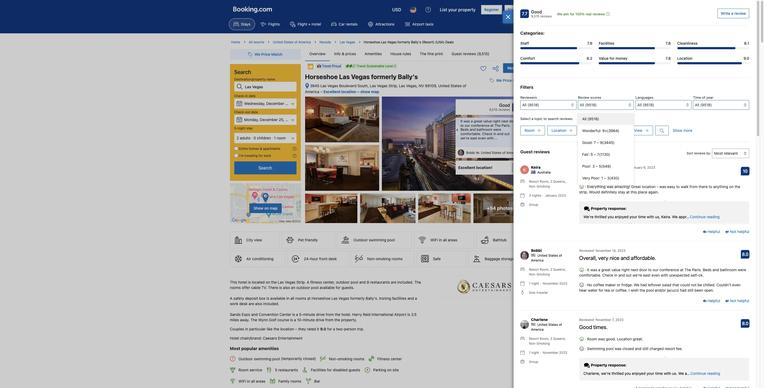 Task type: locate. For each thing, give the bounding box(es) containing it.
0 vertical spatial 9,515
[[532, 14, 540, 18]]

1 vertical spatial value
[[612, 268, 621, 273]]

guest for guest reviews (9,515)
[[452, 51, 462, 56]]

conference for unexpected
[[660, 268, 680, 273]]

guest reviews
[[521, 150, 550, 155]]

7.7
[[522, 11, 528, 16], [514, 105, 520, 110]]

we're
[[461, 136, 470, 140], [633, 273, 643, 278], [602, 372, 611, 376]]

100%
[[576, 12, 585, 16]]

facilities up bar
[[311, 368, 326, 373]]

city view
[[247, 238, 262, 243]]

0 horizontal spatial stay
[[247, 126, 253, 130]]

valign  initial image
[[308, 63, 314, 70]]

0 vertical spatial 5-
[[234, 126, 238, 130]]

show
[[674, 128, 683, 133], [254, 206, 264, 211]]

outdoor inside outdoor swimming pool (temporarily closed)
[[239, 357, 253, 362]]

1 vertical spatial east
[[644, 273, 651, 278]]

value inside "it was a great value right next door to our conference at the paris. beds and bathroom were comfortable. check in and out we're east even with …"
[[484, 119, 492, 124]]

0 horizontal spatial paris.
[[502, 123, 511, 128]]

non-smoking rooms up disabled
[[329, 357, 365, 362]]

· swimming pool was closed and still charged resort fee.
[[585, 347, 683, 352]]

ck.
[[699, 273, 704, 278]]

(9518) for time of year
[[701, 103, 713, 107]]

1 vertical spatial not helpful button
[[726, 299, 750, 304]]

our inside it was a great value right next door to our conference at the paris. beds and bathroom were comfortable. check in and out we're east even with unexpected self-ck.
[[653, 268, 659, 273]]

east for …
[[471, 136, 478, 140]]

scored 7.7 element for the topmost rated good element
[[521, 9, 530, 18]]

out right …
[[505, 132, 510, 136]]

comfortable. inside "it was a great value right next door to our conference at the paris. beds and bathroom were comfortable. check in and out we're east even with …"
[[461, 132, 482, 136]]

comfortable. right previous icon
[[461, 132, 482, 136]]

particular
[[249, 327, 266, 332]]

0 vertical spatial had
[[641, 283, 648, 288]]

room for room service
[[239, 368, 249, 373]]

at inside everything was amazing! great location - was easy to walk from there to anything on the strip. would definitely stay at this place again.
[[627, 190, 630, 195]]

to inside it was a great value right next door to our conference at the paris. beds and bathroom were comfortable. check in and out we're east even with unexpected self-ck.
[[649, 268, 652, 273]]

show for show on map
[[254, 206, 264, 211]]

beds inside "it was a great value right next door to our conference at the paris. beds and bathroom were comfortable. check in and out we're east even with …"
[[461, 128, 469, 132]]

december for monday,
[[260, 118, 278, 122]]

continue reading link right appr… at bottom right
[[691, 215, 721, 220]]

2 1 night · november 2023 from the top
[[530, 351, 568, 355]]

7,
[[613, 319, 615, 323]]

guest reviews (9,515) link
[[448, 47, 494, 61]]

horseshoe for horseshoe las vegas formerly bally's (resort) (usa) deals
[[364, 40, 381, 44]]

0 vertical spatial desk
[[329, 257, 337, 262]]

las up boulevard
[[340, 73, 350, 81]]

1 vertical spatial helpful
[[707, 299, 721, 304]]

9.0 left keira
[[514, 166, 520, 170]]

not helpful for first helpful button from the bottom of the list of reviews region
[[730, 299, 750, 304]]

conference for …
[[472, 123, 490, 128]]

your left us.
[[647, 372, 655, 376]]

door inside it was a great value right next door to our conference at the paris. beds and bathroom were comfortable. check in and out we're east even with unexpected self-ck.
[[640, 268, 648, 273]]

december for wednesday,
[[267, 101, 285, 106]]

paris. inside "it was a great value right next door to our conference at the paris. beds and bathroom were comfortable. check in and out we're east even with …"
[[502, 123, 511, 128]]

formerly for horseshoe las vegas formerly bally's (resort) (usa) deals
[[398, 40, 411, 44]]

1 vertical spatial 7
[[598, 152, 600, 157]]

0 vertical spatial thrilled
[[595, 215, 607, 220]]

0 vertical spatial continue
[[691, 215, 706, 220]]

beds for …
[[461, 128, 469, 132]]

right for …
[[493, 119, 501, 124]]

fitness center
[[378, 357, 402, 362]]

amenities link
[[361, 47, 387, 61]]

for left disabled
[[327, 368, 332, 373]]

0 vertical spatial check-
[[234, 94, 245, 98]]

show inside button
[[674, 128, 683, 133]]

1 vertical spatial january
[[546, 194, 558, 198]]

stay
[[247, 126, 253, 130], [619, 190, 626, 195]]

america
[[299, 40, 311, 44], [305, 89, 320, 94], [507, 151, 519, 155], [532, 259, 544, 263], [532, 328, 544, 332]]

pool inside no coffee maker or fridge. we had leftover salad that could not be chilled. couldn't even hear water for tea or coffee. i wish the pool and/or jacuzzi had still been open.
[[647, 289, 655, 293]]

2 vertical spatial even
[[733, 283, 741, 288]]

7.8 for value for money
[[666, 56, 672, 61]]

reading
[[707, 215, 721, 220], [708, 372, 721, 376]]

at inside "it was a great value right next door to our conference at the paris. beds and bathroom were comfortable. check in and out we're east even with …"
[[491, 123, 494, 128]]

amenities
[[365, 51, 382, 56]]

1 not helpful from the top
[[730, 230, 750, 234]]

pet friendly button
[[282, 232, 335, 249]]

smoking
[[376, 257, 391, 262], [338, 357, 353, 362]]

swimming inside button
[[369, 238, 387, 243]]

1 vertical spatial even
[[652, 273, 661, 278]]

comfort 8.2 meter
[[521, 62, 593, 64]]

great inside "it was a great value right next door to our conference at the paris. beds and bathroom were comfortable. check in and out we're east even with …"
[[474, 119, 483, 124]]

family rooms
[[279, 380, 302, 384]]

non-smoking rooms down outdoor swimming pool button
[[368, 257, 403, 262]]

8.0
[[743, 252, 749, 257], [743, 322, 749, 327]]

we're inside it was a great value right next door to our conference at the paris. beds and bathroom were comfortable. check in and out we're east even with unexpected self-ck.
[[633, 273, 643, 278]]

9.0 down 8.1
[[744, 56, 750, 61]]

next
[[502, 119, 509, 124], [631, 268, 639, 273]]

to for it was a great value right next door to our conference at the paris. beds and bathroom were comfortable. check in and out we're east even with unexpected self-ck.
[[649, 268, 652, 273]]

0 horizontal spatial out
[[245, 110, 250, 114]]

work inside this hotel is located on the las vegas strip. a fitness center, outdoor pool and 8 restaurants are included. the rooms offer cable tv. there is also an outdoor pool available for guests. a safety deposit box is available in all rooms at horseshoe las vegas formerly bally's. ironing facilities and a work desk are also included. sands expo and convention center is a 5-minute drive from the hotel. harry reid international airport is 3.5 miles away. the wynn golf course is a 10-minute drive from the property.
[[230, 302, 239, 307]]

good 9,515 reviews up review categories element at top
[[532, 9, 552, 18]]

scored 8.0 element
[[742, 251, 750, 259], [742, 320, 750, 328]]

0 vertical spatial airport
[[413, 22, 425, 26]]

for inside 'we aim for 100% real reviews' button
[[571, 12, 575, 16]]

1 horizontal spatial non-smoking rooms
[[368, 257, 403, 262]]

7.8
[[666, 41, 672, 46], [666, 56, 672, 61]]

all (9518) button
[[521, 100, 577, 110], [579, 100, 635, 110]]

& right homes
[[260, 147, 262, 151]]

bathroom inside it was a great value right next door to our conference at the paris. beds and bathroom were comfortable. check in and out we're east even with unexpected self-ck.
[[721, 268, 738, 273]]

clean
[[584, 128, 594, 133]]

14,
[[613, 249, 617, 253]]

1 helpful from the top
[[738, 230, 750, 234]]

(9518) for languages
[[643, 103, 655, 107]]

were inside "it was a great value right next door to our conference at the paris. beds and bathroom were comfortable. check in and out we're east even with …"
[[494, 128, 502, 132]]

out for it was a great value right next door to our conference at the paris. beds and bathroom were comfortable. check in and out we're east even with unexpected self-ck.
[[627, 273, 632, 278]]

or right tea
[[612, 289, 615, 293]]

2 scored 8.0 element from the top
[[742, 320, 750, 328]]

0 vertical spatial scored 8.0 element
[[742, 251, 750, 259]]

0 horizontal spatial location
[[552, 128, 567, 133]]

1 vertical spatial bally's
[[398, 73, 418, 81]]

show on map
[[254, 206, 278, 211]]

1 vertical spatial a
[[230, 297, 233, 301]]

for inside search section
[[259, 154, 263, 158]]

1 vertical spatial it
[[588, 268, 590, 273]]

conference
[[472, 123, 490, 128], [660, 268, 680, 273]]

included.
[[398, 280, 414, 285], [264, 302, 279, 307]]

1 vertical spatial smoking
[[338, 357, 353, 362]]

in inside it was a great value right next door to our conference at the paris. beds and bathroom were comfortable. check in and out we're east even with unexpected self-ck.
[[615, 273, 618, 278]]

nevada
[[320, 40, 331, 44]]

response:
[[609, 207, 627, 211], [609, 363, 627, 368]]

room up swimming
[[588, 337, 598, 342]]

stays link
[[229, 18, 255, 30]]

all (9518)
[[523, 103, 540, 107], [580, 103, 597, 107], [638, 103, 655, 107], [696, 103, 713, 107], [583, 117, 600, 121]]

1 1 night · november 2023 from the top
[[530, 282, 568, 286]]

are up the facilities at the bottom
[[391, 280, 397, 285]]

list
[[440, 7, 448, 12]]

2 left adults
[[237, 136, 239, 140]]

search inside button
[[259, 166, 272, 171]]

2 group from the top
[[530, 361, 539, 365]]

click to open map view image
[[305, 83, 309, 89]]

that
[[673, 283, 680, 288]]

all (9518) button down languages
[[636, 100, 692, 110]]

wonderful:
[[583, 129, 602, 133]]

it inside it was a great value right next door to our conference at the paris. beds and bathroom were comfortable. check in and out we're east even with unexpected self-ck.
[[588, 268, 590, 273]]

continue reading link for we're thrilled you enjoyed your time with us, keira. we appr… continue reading
[[691, 215, 721, 220]]

outdoor inside button
[[354, 238, 368, 243]]

2 vertical spatial all
[[251, 380, 255, 384]]

facilities for facilities
[[599, 41, 615, 46]]

0 horizontal spatial restaurants
[[279, 368, 298, 373]]

swimming up non-smoking rooms "button"
[[369, 238, 387, 243]]

your right list
[[449, 7, 458, 12]]

hour
[[311, 257, 318, 262]]

rentals
[[346, 22, 358, 26]]

continue reading link for charlene, we're thrilled you enjoyed your time with us. we a… continue reading
[[691, 372, 721, 377]]

2 response: from the top
[[609, 363, 627, 368]]

south,
[[358, 84, 369, 88]]

all (9518) for review scores
[[580, 103, 597, 107]]

vegas up south,
[[352, 73, 370, 81]]

fee.
[[677, 347, 683, 352]]

restaurants up family rooms
[[279, 368, 298, 373]]

was inside "it was a great value right next door to our conference at the paris. beds and bathroom were comfortable. check in and out we're east even with …"
[[464, 119, 470, 124]]

1 scored 8.0 element from the top
[[742, 251, 750, 259]]

bed
[[611, 128, 618, 133]]

and left 8
[[360, 280, 366, 285]]

1 vertical spatial facilities
[[311, 368, 326, 373]]

night for overall, very nice and affordable.
[[532, 282, 540, 286]]

the inside no coffee maker or fridge. we had leftover salad that could not be chilled. couldn't even hear water for tea or coffee. i wish the pool and/or jacuzzi had still been open.
[[640, 289, 646, 293]]

for right "aim"
[[571, 12, 575, 16]]

convention
[[259, 313, 279, 317]]

comfortable. inside it was a great value right next door to our conference at the paris. beds and bathroom were comfortable. check in and out we're east even with unexpected self-ck.
[[580, 273, 602, 278]]

1 group from the top
[[530, 203, 539, 207]]

0 horizontal spatial desk
[[240, 302, 248, 307]]

reviewers
[[521, 95, 537, 100]]

0 vertical spatial 7.7
[[522, 11, 528, 16]]

for right value
[[610, 56, 615, 61]]

0 vertical spatial great
[[474, 119, 483, 124]]

reviewed: for times.
[[580, 319, 595, 323]]

1 vertical spatial were
[[739, 268, 747, 273]]

0 vertical spatial bathroom
[[477, 128, 493, 132]]

formerly down guests.
[[351, 297, 365, 301]]

1 vertical spatial search
[[259, 166, 272, 171]]

i
[[629, 289, 630, 293]]

paris.
[[502, 123, 511, 128], [693, 268, 703, 273]]

0 horizontal spatial 2
[[237, 136, 239, 140]]

house rules link
[[387, 47, 416, 61]]

storage
[[502, 257, 515, 262]]

1 horizontal spatial east
[[644, 273, 651, 278]]

1 vertical spatial out
[[505, 132, 510, 136]]

1 vertical spatial scored 8.0 element
[[742, 320, 750, 328]]

location
[[678, 56, 693, 61], [552, 128, 567, 133], [618, 337, 633, 342]]

room left service
[[239, 368, 249, 373]]

(9518)
[[528, 103, 540, 107], [586, 103, 597, 107], [643, 103, 655, 107], [701, 103, 713, 107], [588, 117, 600, 121]]

service
[[250, 368, 262, 373]]

even inside it was a great value right next door to our conference at the paris. beds and bathroom were comfortable. check in and out we're east even with unexpected self-ck.
[[652, 273, 661, 278]]

0 horizontal spatial a
[[230, 297, 233, 301]]

rated good element up review categories element at top
[[532, 9, 552, 15]]

it inside "it was a great value right next door to our conference at the paris. beds and bathroom were comfortable. check in and out we're east even with …"
[[461, 119, 463, 124]]

previous image
[[455, 129, 458, 132]]

2 7.8 from the top
[[666, 56, 672, 61]]

bally's for horseshoe las vegas formerly bally's
[[398, 73, 418, 81]]

still
[[688, 289, 694, 293], [643, 347, 649, 352]]

1 horizontal spatial right
[[622, 268, 630, 273]]

1 horizontal spatial 7.7
[[522, 11, 528, 16]]

date for check-out date
[[251, 110, 258, 114]]

right for unexpected
[[622, 268, 630, 273]]

next left "select"
[[502, 119, 509, 124]]

2 vertical spatial horseshoe
[[312, 297, 331, 301]]

2 property from the top
[[592, 363, 608, 368]]

check for it was a great value right next door to our conference at the paris. beds and bathroom were comfortable. check in and out we're east even with …
[[483, 132, 493, 136]]

december left 25, at the top left of the page
[[260, 118, 278, 122]]

for down the "coffee"
[[599, 289, 604, 293]]

we up wish
[[635, 283, 640, 288]]

a inside button
[[732, 11, 734, 16]]

out up monday,
[[245, 110, 250, 114]]

horseshoe for horseshoe las vegas formerly bally's
[[305, 73, 338, 81]]

rated
[[307, 327, 316, 332]]

hotel inside flight + hotel link
[[312, 22, 321, 26]]

7.7 for scored 7.7 element corresponding to rated good element to the bottom
[[514, 105, 520, 110]]

1 horizontal spatial hotel
[[312, 22, 321, 26]]

2 all (9518) button from the left
[[694, 100, 750, 110]]

out for it was a great value right next door to our conference at the paris. beds and bathroom were comfortable. check in and out we're east even with …
[[505, 132, 510, 136]]

and down great.
[[636, 347, 642, 352]]

2 8.0 from the top
[[743, 322, 749, 327]]

out
[[245, 110, 250, 114], [505, 132, 510, 136], [627, 273, 632, 278]]

hotel right +
[[312, 22, 321, 26]]

0 vertical spatial night
[[238, 126, 246, 130]]

conference inside "it was a great value right next door to our conference at the paris. beds and bathroom were comfortable. check in and out we're east even with …"
[[472, 123, 490, 128]]

location 9.0 meter
[[678, 62, 750, 64]]

resort
[[666, 347, 676, 352]]

of inside 3645 las vegas boulevard south, las vegas strip, las vegas, nv 89109, united states of america
[[463, 84, 467, 88]]

0 vertical spatial your
[[449, 7, 458, 12]]

the fine print link
[[416, 47, 448, 61]]

location down boulevard
[[342, 89, 357, 94]]

all (9518) down reviewers
[[523, 103, 540, 107]]

areas down service
[[256, 380, 266, 384]]

out inside it was a great value right next door to our conference at the paris. beds and bathroom were comfortable. check in and out we're east even with unexpected self-ck.
[[627, 273, 632, 278]]

1 vertical spatial outdoor
[[239, 357, 253, 362]]

1 property from the top
[[592, 207, 608, 211]]

response: down definitely
[[609, 207, 627, 211]]

at inside this hotel is located on the las vegas strip. a fitness center, outdoor pool and 8 restaurants are included. the rooms offer cable tv. there is also an outdoor pool available for guests. a safety deposit box is available in all rooms at horseshoe las vegas formerly bally's. ironing facilities and a work desk are also included. sands expo and convention center is a 5-minute drive from the hotel. harry reid international airport is 3.5 miles away. the wynn golf course is a 10-minute drive from the property.
[[308, 297, 311, 301]]

scored 7.7 element
[[521, 9, 530, 18], [513, 103, 521, 112]]

0 vertical spatial bally's
[[412, 40, 422, 44]]

right down the overall, very nice and affordable. at the bottom right of page
[[622, 268, 630, 273]]

even for …
[[479, 136, 486, 140]]

not helpful button for first helpful button from the bottom of the list of reviews region
[[726, 299, 750, 304]]

2 helpful from the top
[[707, 299, 721, 304]]

bally's up vegas,
[[398, 73, 418, 81]]

reviewed: november 14, 2023
[[580, 249, 626, 253]]

vegas
[[346, 40, 356, 44], [388, 40, 397, 44], [352, 73, 370, 81], [328, 84, 338, 88], [377, 84, 388, 88], [285, 280, 296, 285], [339, 297, 350, 301]]

1 response: from the top
[[609, 207, 627, 211]]

9.0 right it
[[321, 327, 327, 332]]

all (9518) down time of year
[[696, 103, 713, 107]]

1 vertical spatial thrilled
[[612, 372, 624, 376]]

all (9518) button for time of year
[[694, 100, 750, 110]]

east inside it was a great value right next door to our conference at the paris. beds and bathroom were comfortable. check in and out we're east even with unexpected self-ck.
[[644, 273, 651, 278]]

included. up the facilities at the bottom
[[398, 280, 414, 285]]

0 vertical spatial location
[[678, 56, 693, 61]]

december left "20,"
[[267, 101, 285, 106]]

bathtub button
[[477, 232, 527, 249]]

1 vertical spatial check
[[603, 273, 614, 278]]

pool up guests.
[[351, 280, 359, 285]]

0 horizontal spatial excellent
[[324, 89, 341, 94]]

home
[[231, 40, 240, 44]]

smoking up disabled
[[338, 357, 353, 362]]

the left hotel.
[[335, 313, 341, 317]]

to for it was a great value right next door to our conference at the paris. beds and bathroom were comfortable. check in and out we're east even with …
[[461, 123, 464, 128]]

swimming down amenities at the left of page
[[254, 357, 272, 362]]

for inside no coffee maker or fridge. we had leftover salad that could not be chilled. couldn't even hear water for tea or coffee. i wish the pool and/or jacuzzi had still been open.
[[599, 289, 604, 293]]

1 vertical spatial good 9,515 reviews
[[490, 103, 511, 112]]

2 all (9518) button from the left
[[579, 100, 635, 110]]

1 7.8 from the top
[[666, 41, 672, 46]]

0 horizontal spatial guest
[[452, 51, 462, 56]]

comfortable. up no
[[580, 273, 602, 278]]

swimming for outdoor swimming pool (temporarily closed)
[[254, 357, 272, 362]]

0 horizontal spatial your
[[449, 7, 458, 12]]

to for everything was amazing! great location - was easy to walk from there to anything on the strip. would definitely stay at this place again.
[[677, 185, 681, 189]]

wifi in all areas up safe button
[[431, 238, 458, 243]]

1 vertical spatial beds
[[704, 268, 712, 273]]

poor: up 'exceptional' in the right of the page
[[583, 164, 592, 169]]

1 vertical spatial airport
[[395, 313, 407, 317]]

0 vertical spatial still
[[688, 289, 694, 293]]

children
[[257, 136, 271, 140]]

pool inside button
[[388, 238, 395, 243]]

home link
[[231, 40, 240, 45]]

1 vertical spatial outdoor
[[297, 286, 310, 290]]

great inside it was a great value right next door to our conference at the paris. beds and bathroom were comfortable. check in and out we're east even with unexpected self-ck.
[[602, 268, 611, 273]]

reviewed: up overall,
[[580, 249, 595, 253]]

in inside search section
[[245, 94, 248, 98]]

formerly for horseshoe las vegas formerly bally's
[[372, 73, 397, 81]]

is down center
[[290, 318, 293, 323]]

1 property response: from the top
[[591, 207, 627, 211]]

thrilled right we're
[[595, 215, 607, 220]]

and up chilled.
[[713, 268, 720, 273]]

check up maker
[[603, 273, 614, 278]]

2 property response: from the top
[[591, 363, 627, 368]]

from left the property.
[[326, 318, 334, 323]]

the right anything at the right of the page
[[735, 185, 741, 189]]

0 vertical spatial 5
[[591, 152, 594, 157]]

paris. for unexpected
[[693, 268, 703, 273]]

group for charlene
[[530, 361, 539, 365]]

0 vertical spatial 7.8
[[666, 41, 672, 46]]

2 not helpful button from the top
[[726, 299, 750, 304]]

night for good times.
[[532, 351, 540, 355]]

all for review scores
[[580, 103, 585, 107]]

3 inside list of reviews region
[[530, 194, 532, 198]]

all (9518) for reviewers
[[523, 103, 540, 107]]

bathroom inside "it was a great value right next door to our conference at the paris. beds and bathroom were comfortable. check in and out we're east even with …"
[[477, 128, 493, 132]]

apartments
[[263, 147, 281, 151]]

included. down "box"
[[264, 302, 279, 307]]

all inside this hotel is located on the las vegas strip. a fitness center, outdoor pool and 8 restaurants are included. the rooms offer cable tv. there is also an outdoor pool available for guests. a safety deposit box is available in all rooms at horseshoe las vegas formerly bally's. ironing facilities and a work desk are also included. sands expo and convention center is a 5-minute drive from the hotel. harry reid international airport is 3.5 miles away. the wynn golf course is a 10-minute drive from the property.
[[291, 297, 295, 301]]

8
[[367, 280, 370, 285]]

0 horizontal spatial enjoyed
[[616, 215, 629, 220]]

0 vertical spatial comfortable.
[[461, 132, 482, 136]]

0 horizontal spatial available
[[271, 297, 286, 301]]

all (9518) down languages
[[638, 103, 655, 107]]

stay inside search section
[[247, 126, 253, 130]]

reviews left "aim"
[[541, 14, 552, 18]]

0 vertical spatial conference
[[472, 123, 490, 128]]

1 horizontal spatial thrilled
[[612, 372, 624, 376]]

january left 6,
[[631, 166, 643, 170]]

city
[[247, 238, 253, 243]]

1 not helpful button from the top
[[726, 229, 750, 235]]

bathtub
[[493, 238, 507, 243]]

poor: up everything
[[592, 176, 601, 181]]

value inside it was a great value right next door to our conference at the paris. beds and bathroom were comfortable. check in and out we're east even with unexpected self-ck.
[[612, 268, 621, 273]]

las vegas link
[[340, 40, 356, 45]]

formerly inside this hotel is located on the las vegas strip. a fitness center, outdoor pool and 8 restaurants are included. the rooms offer cable tv. there is also an outdoor pool available for guests. a safety deposit box is available in all rooms at horseshoe las vegas formerly bally's. ironing facilities and a work desk are also included. sands expo and convention center is a 5-minute drive from the hotel. harry reid international airport is 3.5 miles away. the wynn golf course is a 10-minute drive from the property.
[[351, 297, 365, 301]]

reviewed: up good times.
[[580, 319, 595, 323]]

boulevard
[[340, 84, 357, 88]]

list of reviews region
[[518, 159, 753, 389]]

review categories element
[[521, 30, 545, 36]]

9,515 up "it was a great value right next door to our conference at the paris. beds and bathroom were comfortable. check in and out we're east even with …"
[[490, 108, 498, 112]]

time left "us,"
[[639, 215, 647, 220]]

1 horizontal spatial &
[[342, 51, 345, 56]]

view
[[635, 128, 643, 133]]

facilities for facilities for disabled guests
[[311, 368, 326, 373]]

to inside "it was a great value right next door to our conference at the paris. beds and bathroom were comfortable. check in and out we're east even with …"
[[461, 123, 464, 128]]

2 not helpful from the top
[[730, 299, 750, 304]]

and
[[470, 128, 476, 132], [498, 132, 504, 136], [621, 255, 630, 262], [713, 268, 720, 273], [619, 273, 626, 278], [360, 280, 366, 285], [408, 297, 414, 301], [252, 313, 258, 317], [636, 347, 642, 352]]

map
[[372, 89, 380, 94], [270, 206, 278, 211]]

out inside search section
[[245, 110, 250, 114]]

still inside no coffee maker or fridge. we had leftover salad that could not be chilled. couldn't even hear water for tea or coffee. i wish the pool and/or jacuzzi had still been open.
[[688, 289, 694, 293]]

all (9518) button
[[636, 100, 692, 110], [694, 100, 750, 110]]

1 check- from the top
[[234, 94, 245, 98]]

swimming for outdoor swimming pool
[[369, 238, 387, 243]]

facilities 7.8 meter
[[599, 47, 672, 49]]

check inside "it was a great value right next door to our conference at the paris. beds and bathroom were comfortable. check in and out we're east even with …"
[[483, 132, 493, 136]]

airport taxis link
[[401, 18, 439, 30]]

rated good element up "it was a great value right next door to our conference at the paris. beds and bathroom were comfortable. check in and out we're east even with …"
[[459, 102, 511, 109]]

pool up non-smoking rooms "button"
[[388, 238, 395, 243]]

0 vertical spatial &
[[342, 51, 345, 56]]

reviewed: up the (430)
[[615, 166, 630, 170]]

good.
[[607, 337, 617, 342]]

had down could
[[681, 289, 687, 293]]

las up the show
[[370, 84, 376, 88]]

1 horizontal spatial good
[[532, 9, 543, 14]]

scored 10 element
[[742, 167, 750, 176]]

+
[[309, 22, 311, 26]]

1 horizontal spatial wifi
[[431, 238, 438, 243]]

from left hotel.
[[326, 313, 334, 317]]

(9518) down reviewers
[[528, 103, 540, 107]]

guest inside guest reviews (9,515) link
[[452, 51, 462, 56]]

rated good element
[[532, 9, 552, 15], [459, 102, 511, 109]]

5 left choice
[[600, 164, 602, 169]]

2 not from the top
[[731, 299, 737, 304]]

0 horizontal spatial comfortable.
[[461, 132, 482, 136]]

2 check- from the top
[[234, 110, 245, 114]]

wifi in all areas inside button
[[431, 238, 458, 243]]

desk right front
[[329, 257, 337, 262]]

group for keira
[[530, 203, 539, 207]]

1 horizontal spatial swimming
[[369, 238, 387, 243]]

even inside "it was a great value right next door to our conference at the paris. beds and bathroom were comfortable. check in and out we're east even with …"
[[479, 136, 486, 140]]

reviewed: for very
[[580, 249, 595, 253]]

definitely
[[602, 190, 618, 195]]

filter reviews region
[[521, 84, 750, 186]]

excellent down boulevard
[[324, 89, 341, 94]]

with left …
[[487, 136, 494, 140]]

horseshoe up amenities
[[364, 40, 381, 44]]

0 horizontal spatial it
[[461, 119, 463, 124]]

1 all (9518) button from the left
[[521, 100, 577, 110]]

keira.
[[662, 215, 672, 220]]

1 vertical spatial swimming
[[254, 357, 272, 362]]

show inside search section
[[254, 206, 264, 211]]

non-smoking rooms inside "button"
[[368, 257, 403, 262]]

1 8.0 from the top
[[743, 252, 749, 257]]

1 vertical spatial 5
[[600, 164, 602, 169]]

continue for a…
[[691, 372, 707, 376]]

7 left 9
[[594, 140, 597, 145]]

not
[[731, 230, 737, 234], [731, 299, 737, 304]]

away.
[[240, 318, 250, 323]]

bathroom for it was a great value right next door to our conference at the paris. beds and bathroom were comfortable. check in and out we're east even with unexpected self-ck.
[[721, 268, 738, 273]]

register
[[485, 7, 500, 12]]

0 vertical spatial 7
[[594, 140, 597, 145]]

tv.
[[262, 286, 267, 290]]

and right expo
[[252, 313, 258, 317]]

stay down monday,
[[247, 126, 253, 130]]

continue
[[691, 215, 706, 220], [691, 372, 707, 376]]

next down affordable.
[[631, 268, 639, 273]]

check- for in
[[234, 94, 245, 98]]

cleanliness 8.1 meter
[[678, 47, 750, 49]]

for inside this hotel is located on the las vegas strip. a fitness center, outdoor pool and 8 restaurants are included. the rooms offer cable tv. there is also an outdoor pool available for guests. a safety deposit box is available in all rooms at horseshoe las vegas formerly bally's. ironing facilities and a work desk are also included. sands expo and convention center is a 5-minute drive from the hotel. harry reid international airport is 3.5 miles away. the wynn golf course is a 10-minute drive from the property.
[[336, 286, 341, 290]]

restaurants right 8
[[371, 280, 390, 285]]

even right couldn't
[[733, 283, 741, 288]]

1 all (9518) button from the left
[[636, 100, 692, 110]]

paris. inside it was a great value right next door to our conference at the paris. beds and bathroom were comfortable. check in and out we're east even with unexpected self-ck.
[[693, 268, 703, 273]]

all (9518) button for review scores
[[579, 100, 635, 110]]

show for show more
[[674, 128, 683, 133]]

property up charlene,
[[592, 363, 608, 368]]

0 vertical spatial wifi in all areas
[[431, 238, 458, 243]]

1 vertical spatial 7.8
[[666, 56, 672, 61]]

1 horizontal spatial restaurants
[[371, 280, 390, 285]]

with up salad
[[662, 273, 669, 278]]

couples
[[230, 327, 244, 332]]

1 horizontal spatial work
[[264, 154, 271, 158]]

3 nights · january 2023
[[530, 194, 567, 198]]

right inside "it was a great value right next door to our conference at the paris. beds and bathroom were comfortable. check in and out we're east even with …"
[[493, 119, 501, 124]]

1 horizontal spatial also
[[283, 286, 290, 290]]

next inside it was a great value right next door to our conference at the paris. beds and bathroom were comfortable. check in and out we're east even with unexpected self-ck.
[[631, 268, 639, 273]]

outdoor for outdoor swimming pool (temporarily closed)
[[239, 357, 253, 362]]

east inside "it was a great value right next door to our conference at the paris. beds and bathroom were comfortable. check in and out we're east even with …"
[[471, 136, 478, 140]]

money
[[616, 56, 628, 61]]

0 horizontal spatial room
[[239, 368, 249, 373]]

check
[[483, 132, 493, 136], [603, 273, 614, 278]]

response: for you
[[609, 207, 627, 211]]

2 horizontal spatial good
[[580, 325, 593, 331]]

great
[[474, 119, 483, 124], [602, 268, 611, 273]]

1 horizontal spatial value
[[612, 268, 621, 273]]

been
[[695, 289, 704, 293]]

(9518) for reviewers
[[528, 103, 540, 107]]

door inside "it was a great value right next door to our conference at the paris. beds and bathroom were comfortable. check in and out we're east even with …"
[[510, 119, 517, 124]]

helpful for the not helpful button associated with first helpful button from the bottom of the list of reviews region
[[738, 299, 750, 304]]

areas up safe button
[[448, 238, 458, 243]]

vegas up house
[[388, 40, 397, 44]]

3645 las vegas boulevard south, las vegas strip, las vegas, nv 89109, united states of america
[[305, 84, 467, 94]]

continue for appr…
[[691, 215, 706, 220]]

0 horizontal spatial 7
[[594, 140, 597, 145]]

in inside button
[[439, 238, 443, 243]]

in inside "it was a great value right next door to our conference at the paris. beds and bathroom were comfortable. check in and out we're east even with …"
[[494, 132, 497, 136]]

location inside everything was amazing! great location - was easy to walk from there to anything on the strip. would definitely stay at this place again.
[[643, 185, 656, 189]]

overall,
[[580, 255, 598, 262]]

had
[[641, 283, 648, 288], [681, 289, 687, 293]]

attractions
[[376, 22, 395, 26]]

property response: up charlene,
[[591, 363, 627, 368]]

& inside search section
[[260, 147, 262, 151]]

or up 'coffee.'
[[618, 283, 621, 288]]

1 horizontal spatial paris.
[[693, 268, 703, 273]]

scored 9.0 element
[[513, 164, 521, 172]]

baggage storage button
[[469, 251, 527, 268]]

2 helpful from the top
[[738, 299, 750, 304]]

8.0 for overall, very nice and affordable.
[[743, 252, 749, 257]]

out inside "it was a great value right next door to our conference at the paris. beds and bathroom were comfortable. check in and out we're east even with …"
[[505, 132, 510, 136]]

entire
[[239, 147, 248, 151]]



Task type: describe. For each thing, give the bounding box(es) containing it.
1 vertical spatial 3
[[608, 176, 610, 181]]

pool down fitness
[[311, 286, 319, 290]]

good: 7 – 9 (3445)
[[583, 140, 615, 145]]

expo
[[242, 313, 251, 317]]

0 vertical spatial minute
[[304, 313, 315, 317]]

0 horizontal spatial had
[[641, 283, 648, 288]]

reading for we're thrilled you enjoyed your time with us, keira. we appr… continue reading
[[707, 215, 721, 220]]

2 vertical spatial your
[[647, 372, 655, 376]]

staff 7.9 meter
[[521, 47, 593, 49]]

1 vertical spatial poor:
[[592, 176, 601, 181]]

great
[[632, 185, 642, 189]]

is right "there"
[[279, 286, 282, 290]]

1 vertical spatial restaurants
[[279, 368, 298, 373]]

it for it was a great value right next door to our conference at the paris. beds and bathroom were comfortable. check in and out we're east even with …
[[461, 119, 463, 124]]

popular
[[242, 347, 258, 352]]

we left a…
[[679, 372, 685, 376]]

were for it was a great value right next door to our conference at the paris. beds and bathroom were comfortable. check in and out we're east even with unexpected self-ck.
[[739, 268, 747, 273]]

0 horizontal spatial non-
[[329, 357, 338, 362]]

5- inside this hotel is located on the las vegas strip. a fitness center, outdoor pool and 8 restaurants are included. the rooms offer cable tv. there is also an outdoor pool available for guests. a safety deposit box is available in all rooms at horseshoe las vegas formerly bally's. ironing facilities and a work desk are also included. sands expo and convention center is a 5-minute drive from the hotel. harry reid international airport is 3.5 miles away. the wynn golf course is a 10-minute drive from the property.
[[299, 313, 304, 317]]

no
[[588, 283, 593, 288]]

maker
[[606, 283, 617, 288]]

the inside everything was amazing! great location - was easy to walk from there to anything on the strip. would definitely stay at this place again.
[[735, 185, 741, 189]]

0 horizontal spatial also
[[255, 302, 263, 307]]

(temporarily
[[281, 357, 302, 361]]

safe button
[[417, 251, 467, 268]]

1 horizontal spatial airport
[[413, 22, 425, 26]]

9.0 for excellent location!
[[514, 166, 520, 170]]

all (9518) for languages
[[638, 103, 655, 107]]

7.7 for scored 7.7 element corresponding to the topmost rated good element
[[522, 11, 528, 16]]

east for unexpected
[[644, 273, 651, 278]]

not helpful button for first helpful button from the top of the list of reviews region
[[726, 229, 750, 235]]

on inside search section
[[265, 206, 269, 211]]

reviews:
[[560, 117, 574, 121]]

on inside this hotel is located on the las vegas strip. a fitness center, outdoor pool and 8 restaurants are included. the rooms offer cable tv. there is also an outdoor pool available for guests. a safety deposit box is available in all rooms at horseshoe las vegas formerly bally's. ironing facilities and a work desk are also included. sands expo and convention center is a 5-minute drive from the hotel. harry reid international airport is 3.5 miles away. the wynn golf course is a 10-minute drive from the property.
[[266, 280, 270, 285]]

property response: for we're
[[591, 363, 627, 368]]

all for reviewers
[[523, 103, 527, 107]]

1 vertical spatial available
[[271, 297, 286, 301]]

sign in link
[[505, 5, 523, 15]]

location inside list of reviews region
[[618, 337, 633, 342]]

8.0 for good times.
[[743, 322, 749, 327]]

check-in date
[[234, 94, 256, 98]]

select a topic to search reviews:
[[521, 117, 574, 121]]

conditioning
[[252, 257, 274, 262]]

0 vertical spatial good 9,515 reviews
[[532, 9, 552, 18]]

1 vertical spatial are
[[249, 302, 254, 307]]

the inside "it was a great value right next door to our conference at the paris. beds and bathroom were comfortable. check in and out we're east even with …"
[[495, 123, 501, 128]]

(usa)
[[436, 40, 445, 44]]

and/or
[[656, 289, 667, 293]]

0 horizontal spatial included.
[[264, 302, 279, 307]]

1 horizontal spatial january
[[631, 166, 643, 170]]

reserve
[[508, 66, 522, 70]]

1 horizontal spatial location
[[342, 89, 357, 94]]

+54 photos
[[487, 206, 513, 211]]

list your property link
[[437, 3, 479, 16]]

1 vertical spatial enjoyed
[[633, 372, 646, 376]]

two-
[[336, 327, 345, 332]]

all (9518) button for languages
[[636, 100, 692, 110]]

1 vertical spatial time
[[656, 372, 664, 376]]

register link
[[481, 5, 503, 15]]

desk inside 'button'
[[329, 257, 337, 262]]

0 vertical spatial available
[[320, 286, 335, 290]]

reviews inside button
[[593, 12, 606, 16]]

search section
[[228, 45, 303, 224]]

list your property
[[440, 7, 476, 12]]

reviews up keira
[[534, 150, 550, 155]]

with left "us,"
[[648, 215, 655, 220]]

it for it was a great value right next door to our conference at the paris. beds and bathroom were comfortable. check in and out we're east even with unexpected self-ck.
[[588, 268, 590, 273]]

with inside "it was a great value right next door to our conference at the paris. beds and bathroom were comfortable. check in and out we're east even with …"
[[487, 136, 494, 140]]

safe
[[433, 257, 441, 262]]

rooms inside "button"
[[392, 257, 403, 262]]

ironing
[[380, 297, 392, 301]]

united inside 3645 las vegas boulevard south, las vegas strip, las vegas, nv 89109, united states of america
[[439, 84, 450, 88]]

paris. for …
[[502, 123, 511, 128]]

this
[[631, 190, 638, 195]]

even inside no coffee maker or fridge. we had leftover salad that could not be chilled. couldn't even hear water for tea or coffee. i wish the pool and/or jacuzzi had still been open.
[[733, 283, 741, 288]]

response: for thrilled
[[609, 363, 627, 368]]

1 vertical spatial wifi
[[239, 380, 246, 384]]

exceptional
[[580, 172, 607, 178]]

search button
[[234, 162, 297, 175]]

0 vertical spatial good
[[532, 9, 543, 14]]

0 vertical spatial map
[[372, 89, 380, 94]]

were for it was a great value right next door to our conference at the paris. beds and bathroom were comfortable. check in and out we're east even with …
[[494, 128, 502, 132]]

reading for charlene, we're thrilled you enjoyed your time with us. we a… continue reading
[[708, 372, 721, 376]]

(549)
[[602, 164, 612, 169]]

and right previous icon
[[470, 128, 476, 132]]

1 vertical spatial drive
[[316, 318, 325, 323]]

1 vertical spatial from
[[326, 313, 334, 317]]

our for unexpected
[[653, 268, 659, 273]]

at inside it was a great value right next door to our conference at the paris. beds and bathroom were comfortable. check in and out we're east even with unexpected self-ck.
[[681, 268, 684, 273]]

value for money 7.8 meter
[[599, 62, 672, 64]]

7.8 for facilities
[[666, 41, 672, 46]]

overview
[[310, 51, 326, 56]]

0 horizontal spatial outdoor
[[297, 286, 310, 290]]

property response: for thrilled
[[591, 207, 627, 211]]

property for thrilled
[[592, 207, 608, 211]]

all (9518) button for reviewers
[[521, 100, 577, 110]]

scored 8.0 element for good times.
[[742, 320, 750, 328]]

located
[[252, 280, 265, 285]]

las right strip,
[[399, 84, 405, 88]]

destination/property name:
[[234, 77, 276, 81]]

2 helpful button from the top
[[704, 299, 721, 304]]

pool inside outdoor swimming pool (temporarily closed)
[[273, 357, 280, 362]]

all resorts
[[249, 40, 265, 44]]

we're for unexpected
[[633, 273, 643, 278]]

restaurants inside this hotel is located on the las vegas strip. a fitness center, outdoor pool and 8 restaurants are included. the rooms offer cable tv. there is also an outdoor pool available for guests. a safety deposit box is available in all rooms at horseshoe las vegas formerly bally's. ironing facilities and a work desk are also included. sands expo and convention center is a 5-minute drive from the hotel. harry reid international airport is 3.5 miles away. the wynn golf course is a 10-minute drive from the property.
[[371, 280, 390, 285]]

review scores
[[579, 95, 602, 100]]

vegas left strip,
[[377, 84, 388, 88]]

reviews left by:
[[695, 152, 706, 156]]

cleanliness
[[678, 41, 698, 46]]

wifi inside button
[[431, 238, 438, 243]]

we right keira.
[[673, 215, 678, 220]]

safety
[[234, 297, 244, 301]]

date for check-in date
[[249, 94, 256, 98]]

and right nice
[[621, 255, 630, 262]]

flights link
[[256, 18, 285, 30]]

0 vertical spatial time
[[639, 215, 647, 220]]

traveling
[[245, 154, 258, 158]]

1 helpful button from the top
[[704, 229, 721, 235]]

1 helpful from the top
[[707, 230, 721, 234]]

booking.com image
[[233, 6, 272, 13]]

fridge.
[[622, 283, 634, 288]]

next for unexpected
[[631, 268, 639, 273]]

areas inside button
[[448, 238, 458, 243]]

outdoor swimming pool button
[[337, 232, 412, 249]]

1 horizontal spatial 7
[[598, 152, 600, 157]]

value for it was a great value right next door to our conference at the paris. beds and bathroom were comfortable. check in and out we're east even with unexpected self-ck.
[[612, 268, 621, 273]]

and right the facilities at the bottom
[[408, 297, 414, 301]]

smoking inside "button"
[[376, 257, 391, 262]]

helpful for first helpful button from the top of the list of reviews region's the not helpful button
[[738, 230, 750, 234]]

a inside "it was a great value right next door to our conference at the paris. beds and bathroom were comfortable. check in and out we're east even with …"
[[471, 119, 473, 124]]

all (9518) up 'clean'
[[583, 117, 600, 121]]

1 horizontal spatial or
[[618, 283, 621, 288]]

all (9518) for time of year
[[696, 103, 713, 107]]

baggage
[[485, 257, 501, 262]]

comfort
[[521, 56, 536, 61]]

8.2
[[587, 56, 593, 61]]

of inside filter reviews 'region'
[[703, 95, 706, 100]]

0 horizontal spatial good
[[500, 103, 511, 108]]

outdoor for outdoor swimming pool
[[354, 238, 368, 243]]

6,
[[644, 166, 647, 170]]

photos
[[498, 206, 513, 211]]

9,515 for the topmost rated good element
[[532, 14, 540, 18]]

9.0 for location
[[744, 56, 750, 61]]

1 horizontal spatial are
[[391, 280, 397, 285]]

1 vertical spatial rated good element
[[459, 102, 511, 109]]

5- inside search section
[[234, 126, 238, 130]]

stay inside everything was amazing! great location - was easy to walk from there to anything on the strip. would definitely stay at this place again.
[[619, 190, 626, 195]]

we're for …
[[461, 136, 470, 140]]

& inside info & prices "link"
[[342, 51, 345, 56]]

is right "box"
[[267, 297, 270, 301]]

great for it was a great value right next door to our conference at the paris. beds and bathroom were comfortable. check in and out we're east even with …
[[474, 119, 483, 124]]

pool down good.
[[607, 347, 614, 352]]

1 vertical spatial excellent
[[459, 166, 476, 170]]

for left "two-"
[[328, 327, 332, 332]]

person
[[345, 327, 357, 332]]

comfortable. for it was a great value right next door to our conference at the paris. beds and bathroom were comfortable. check in and out we're east even with unexpected self-ck.
[[580, 273, 602, 278]]

1 horizontal spatial had
[[681, 289, 687, 293]]

with inside it was a great value right next door to our conference at the paris. beds and bathroom were comfortable. check in and out we're east even with unexpected self-ck.
[[662, 273, 669, 278]]

caesars
[[263, 337, 277, 341]]

1 vertical spatial still
[[643, 347, 649, 352]]

89109,
[[426, 84, 438, 88]]

with left us.
[[665, 372, 672, 376]]

facilities for disabled guests
[[311, 368, 361, 373]]

desk inside this hotel is located on the las vegas strip. a fitness center, outdoor pool and 8 restaurants are included. the rooms offer cable tv. there is also an outdoor pool available for guests. a safety deposit box is available in all rooms at horseshoe las vegas formerly bally's. ironing facilities and a work desk are also included. sands expo and convention center is a 5-minute drive from the hotel. harry reid international airport is 3.5 miles away. the wynn golf course is a 10-minute drive from the property.
[[240, 302, 248, 307]]

strip.
[[297, 280, 306, 285]]

room for room
[[525, 128, 535, 133]]

0 horizontal spatial thrilled
[[595, 215, 607, 220]]

vegas left boulevard
[[328, 84, 338, 88]]

the up "there"
[[271, 280, 277, 285]]

homes
[[249, 147, 259, 151]]

2 vertical spatial location
[[281, 327, 294, 332]]

(9518) for review scores
[[586, 103, 597, 107]]

good inside list of reviews region
[[580, 325, 593, 331]]

horseshoe las vegas formerly bally's (resort) (usa) deals
[[364, 40, 454, 44]]

0 vertical spatial excellent
[[324, 89, 341, 94]]

i'm
[[239, 154, 244, 158]]

all for languages
[[638, 103, 642, 107]]

not helpful for first helpful button from the top of the list of reviews region
[[730, 230, 750, 234]]

strip.
[[580, 190, 589, 195]]

baggage storage
[[485, 257, 515, 262]]

all inside 'link'
[[249, 40, 253, 44]]

2 vertical spatial 9.0
[[321, 327, 327, 332]]

2 vertical spatial we're
[[602, 372, 611, 376]]

search
[[548, 117, 559, 121]]

monday,
[[244, 118, 259, 122]]

las up info & prices
[[340, 40, 345, 44]]

a…
[[686, 372, 691, 376]]

and up fridge.
[[619, 273, 626, 278]]

hotel chain/brand: caesars entertainment
[[230, 337, 303, 341]]

most popular amenities
[[230, 347, 279, 352]]

2 horizontal spatial location
[[678, 56, 693, 61]]

0 vertical spatial a
[[307, 280, 310, 285]]

door for unexpected
[[640, 268, 648, 273]]

flight + hotel
[[298, 22, 321, 26]]

1 vertical spatial your
[[630, 215, 638, 220]]

scored 7.7 element for rated good element to the bottom
[[513, 103, 521, 112]]

and left the next image
[[498, 132, 504, 136]]

vegas up the an
[[285, 280, 296, 285]]

1 night · november 2023 for overall, very nice and affordable.
[[530, 282, 568, 286]]

0 vertical spatial 2
[[395, 64, 396, 68]]

times.
[[594, 325, 608, 331]]

by:
[[707, 152, 712, 156]]

facilities
[[393, 297, 407, 301]]

fine
[[428, 51, 434, 56]]

property for we're
[[592, 363, 608, 368]]

in inside this hotel is located on the las vegas strip. a fitness center, outdoor pool and 8 restaurants are included. the rooms offer cable tv. there is also an outdoor pool available for guests. a safety deposit box is available in all rooms at horseshoe las vegas formerly bally's. ironing facilities and a work desk are also included. sands expo and convention center is a 5-minute drive from the hotel. harry reid international airport is 3.5 miles away. the wynn golf course is a 10-minute drive from the property.
[[287, 297, 290, 301]]

night inside search section
[[238, 126, 246, 130]]

0 horizontal spatial non-smoking rooms
[[329, 357, 365, 362]]

1 vertical spatial minute
[[303, 318, 315, 323]]

reviews left (9,515)
[[463, 51, 477, 56]]

non- inside "button"
[[368, 257, 376, 262]]

bobbi inside list of reviews region
[[532, 249, 542, 253]]

airport inside this hotel is located on the las vegas strip. a fitness center, outdoor pool and 8 restaurants are included. the rooms offer cable tv. there is also an outdoor pool available for guests. a safety deposit box is available in all rooms at horseshoe las vegas formerly bally's. ironing facilities and a work desk are also included. sands expo and convention center is a 5-minute drive from the hotel. harry reid international airport is 3.5 miles away. the wynn golf course is a 10-minute drive from the property.
[[395, 313, 407, 317]]

0 horizontal spatial wifi in all areas
[[239, 380, 266, 384]]

door for …
[[510, 119, 517, 124]]

0 vertical spatial rated good element
[[532, 9, 552, 15]]

topic
[[535, 117, 543, 121]]

flight + hotel link
[[286, 18, 326, 30]]

reviews up "it was a great value right next door to our conference at the paris. beds and bathroom were comfortable. check in and out we're east even with …"
[[499, 108, 511, 112]]

1 vertical spatial areas
[[256, 380, 266, 384]]

the right like
[[274, 327, 280, 332]]

scored 8.0 element for overall, very nice and affordable.
[[742, 251, 750, 259]]

0 horizontal spatial or
[[612, 289, 615, 293]]

2 vertical spatial from
[[326, 318, 334, 323]]

time
[[694, 95, 702, 100]]

states inside 3645 las vegas boulevard south, las vegas strip, las vegas, nv 89109, united states of america
[[451, 84, 462, 88]]

horseshoe las vegas formerly bally's
[[305, 73, 418, 81]]

year
[[707, 95, 714, 100]]

0 vertical spatial enjoyed
[[616, 215, 629, 220]]

0 vertical spatial search
[[234, 69, 251, 75]]

next image
[[522, 129, 525, 132]]

the up "two-"
[[335, 318, 340, 323]]

-
[[657, 185, 659, 189]]

0 vertical spatial you
[[608, 215, 615, 220]]

0 vertical spatial included.
[[398, 280, 414, 285]]

all inside button
[[444, 238, 447, 243]]

check for it was a great value right next door to our conference at the paris. beds and bathroom were comfortable. check in and out we're east even with unexpected self-ck.
[[603, 273, 614, 278]]

vegas down guests.
[[339, 297, 350, 301]]

work inside search section
[[264, 154, 271, 158]]

1 night · november 2023 for good times.
[[530, 351, 568, 355]]

there
[[699, 185, 709, 189]]

vegas up prices
[[346, 40, 356, 44]]

room inside list of reviews region
[[588, 337, 598, 342]]

map inside search section
[[270, 206, 278, 211]]

caesars entertainment image
[[458, 280, 512, 294]]

3.5
[[412, 313, 417, 317]]

we inside button
[[558, 12, 563, 16]]

0 vertical spatial poor:
[[583, 164, 592, 169]]

even for unexpected
[[652, 273, 661, 278]]

2 inside 2 adults · 0 children · 1 room button
[[237, 136, 239, 140]]

overall, very nice and affordable.
[[580, 255, 657, 262]]

is left 3.5
[[408, 313, 411, 317]]

1 not from the top
[[731, 230, 737, 234]]

las right 3645
[[321, 84, 327, 88]]

destination/property
[[234, 77, 266, 81]]

on inside everything was amazing! great location - was easy to walk from there to anything on the strip. would definitely stay at this place again.
[[730, 185, 734, 189]]

0 horizontal spatial hotel
[[230, 337, 239, 341]]

las up amenities
[[381, 40, 387, 44]]

las down center,
[[332, 297, 338, 301]]

comfortable. for it was a great value right next door to our conference at the paris. beds and bathroom were comfortable. check in and out we're east even with …
[[461, 132, 482, 136]]

wednesday,
[[244, 101, 266, 106]]

the inside it was a great value right next door to our conference at the paris. beds and bathroom were comfortable. check in and out we're east even with unexpected self-ck.
[[685, 268, 692, 273]]

great for it was a great value right next door to our conference at the paris. beds and bathroom were comfortable. check in and out we're east even with unexpected self-ck.
[[602, 268, 611, 273]]

0 vertical spatial reviewed:
[[615, 166, 630, 170]]

(9518) inside all (9518) link
[[588, 117, 600, 121]]

was inside it was a great value right next door to our conference at the paris. beds and bathroom were comfortable. check in and out we're east even with unexpected self-ck.
[[591, 268, 598, 273]]

bathroom for it was a great value right next door to our conference at the paris. beds and bathroom were comfortable. check in and out we're east even with …
[[477, 128, 493, 132]]

is right center
[[293, 313, 295, 317]]

all up 'clean'
[[583, 117, 587, 121]]

guest reviews (9,515)
[[452, 51, 490, 56]]

easy
[[668, 185, 676, 189]]

2 horizontal spatial 5
[[600, 164, 602, 169]]

close image
[[506, 15, 511, 19]]

like
[[267, 327, 273, 332]]

value for it was a great value right next door to our conference at the paris. beds and bathroom were comfortable. check in and out we're east even with …
[[484, 119, 492, 124]]

our for …
[[465, 123, 471, 128]]

a inside it was a great value right next door to our conference at the paris. beds and bathroom were comfortable. check in and out we're east even with unexpected self-ck.
[[599, 268, 601, 273]]

las vegas
[[340, 40, 356, 44]]

solo
[[530, 291, 536, 295]]

water
[[589, 289, 598, 293]]

next for …
[[502, 119, 509, 124]]

0
[[254, 136, 256, 140]]

all for time of year
[[696, 103, 700, 107]]

reserve button
[[504, 63, 527, 73]]

0 vertical spatial drive
[[316, 313, 325, 317]]

beds for unexpected
[[704, 268, 712, 273]]

closed)
[[303, 357, 316, 361]]

we inside no coffee maker or fridge. we had leftover salad that could not be chilled. couldn't even hear water for tea or coffee. i wish the pool and/or jacuzzi had still been open.
[[635, 283, 640, 288]]

0 vertical spatial bobbi
[[467, 151, 476, 155]]

guest for guest reviews
[[521, 150, 533, 155]]

las up "there"
[[278, 280, 284, 285]]

sort
[[687, 152, 694, 156]]

1 inside filter reviews 'region'
[[602, 176, 604, 181]]

horseshoe inside this hotel is located on the las vegas strip. a fitness center, outdoor pool and 8 restaurants are included. the rooms offer cable tv. there is also an outdoor pool available for guests. a safety deposit box is available in all rooms at horseshoe las vegas formerly bally's. ironing facilities and a work desk are also included. sands expo and convention center is a 5-minute drive from the hotel. harry reid international airport is 3.5 miles away. the wynn golf course is a 10-minute drive from the property.
[[312, 297, 331, 301]]

from inside everything was amazing! great location - was easy to walk from there to anything on the strip. would definitely stay at this place again.
[[690, 185, 698, 189]]

0 vertical spatial also
[[283, 286, 290, 290]]

is up offer
[[248, 280, 251, 285]]

0 vertical spatial outdoor
[[336, 280, 350, 285]]

0 vertical spatial 3
[[593, 164, 595, 169]]

bally's for horseshoe las vegas formerly bally's (resort) (usa) deals
[[412, 40, 422, 44]]

5 restaurants
[[275, 368, 298, 373]]

1 vertical spatial you
[[625, 372, 632, 376]]

+54 photos link
[[474, 194, 527, 224]]

0 horizontal spatial 5
[[275, 368, 278, 373]]

america inside 3645 las vegas boulevard south, las vegas strip, las vegas, nv 89109, united states of america
[[305, 89, 320, 94]]

house rules
[[391, 51, 412, 56]]

1 inside button
[[274, 136, 276, 140]]



Task type: vqa. For each thing, say whether or not it's contained in the screenshot.
prior
no



